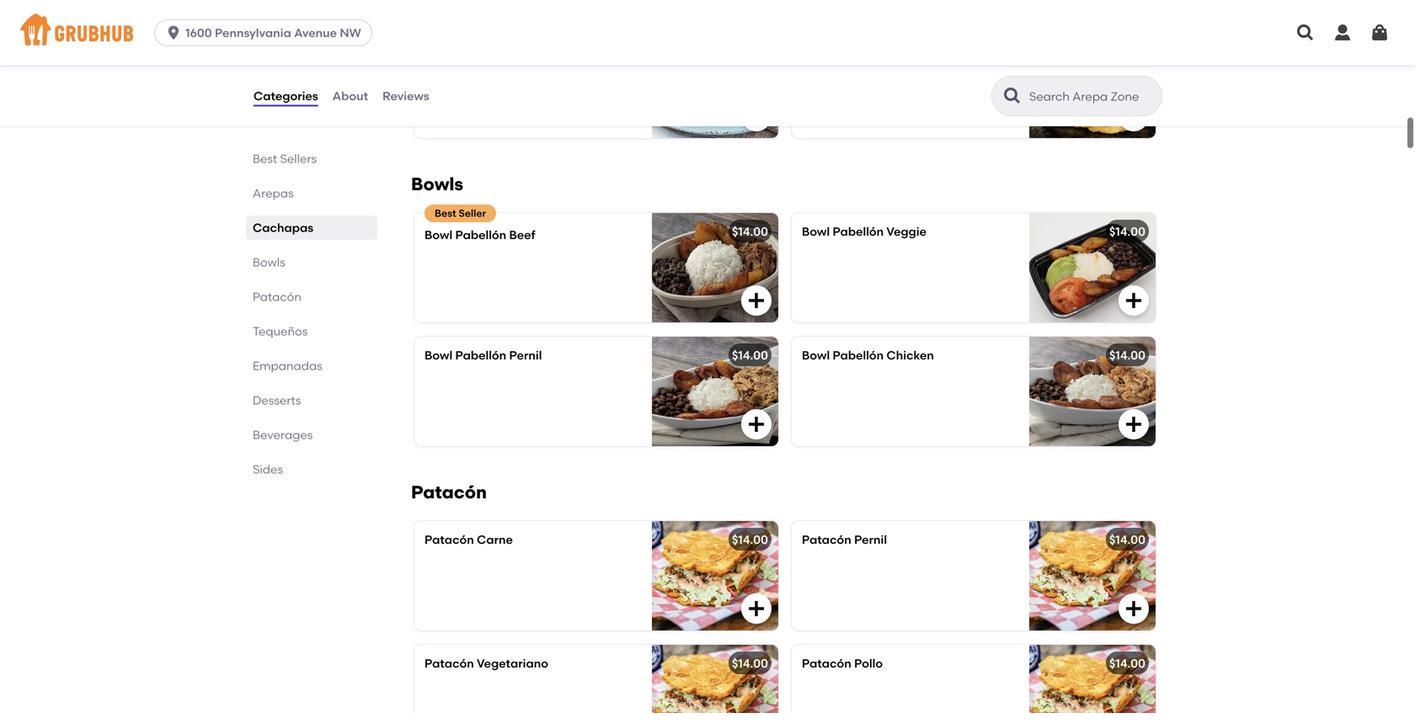Task type: locate. For each thing, give the bounding box(es) containing it.
categories button
[[253, 66, 319, 126]]

1600 pennsylvania avenue nw
[[185, 26, 361, 40]]

bowl pabellón pernil image
[[652, 337, 778, 446]]

bowl for bowl pabellón chicken
[[802, 348, 830, 363]]

best
[[253, 152, 277, 166], [435, 207, 456, 219]]

bowl for bowl pabellón pernil
[[425, 348, 453, 363]]

patacón pollo image
[[1030, 645, 1156, 714]]

0 vertical spatial best
[[253, 152, 277, 166]]

bowl
[[802, 224, 830, 239], [425, 228, 453, 242], [425, 348, 453, 363], [802, 348, 830, 363]]

svg image
[[1296, 23, 1316, 43], [1333, 23, 1353, 43], [1370, 23, 1390, 43], [165, 24, 182, 41], [746, 291, 767, 311], [746, 414, 767, 435], [746, 599, 767, 619]]

best inside best seller bowl pabellón beef
[[435, 207, 456, 219]]

patacón carne
[[425, 533, 513, 547]]

best for sellers
[[253, 152, 277, 166]]

0 vertical spatial pernil
[[509, 348, 542, 363]]

$14.00 for patacón vegetariano
[[732, 657, 768, 671]]

patacón pollo
[[802, 657, 883, 671]]

bowl pabellón veggie image
[[1030, 213, 1156, 323]]

presidencial cachapa image
[[652, 29, 778, 138]]

best sellers
[[253, 152, 317, 166]]

about button
[[332, 66, 369, 126]]

patacón pernil
[[802, 533, 887, 547]]

pabellón for bowl pabellón veggie
[[833, 224, 884, 239]]

1600 pennsylvania avenue nw button
[[154, 19, 379, 46]]

sellers
[[280, 152, 317, 166]]

pabellón
[[833, 224, 884, 239], [455, 228, 507, 242], [455, 348, 507, 363], [833, 348, 884, 363]]

tequeños
[[253, 324, 308, 339]]

1 horizontal spatial pernil
[[854, 533, 887, 547]]

0 horizontal spatial best
[[253, 152, 277, 166]]

beverages
[[253, 428, 313, 442]]

$14.00
[[732, 224, 768, 239], [1110, 224, 1146, 239], [732, 348, 768, 363], [1110, 348, 1146, 363], [732, 533, 768, 547], [1110, 533, 1146, 547], [732, 657, 768, 671], [1110, 657, 1146, 671]]

carne
[[477, 533, 513, 547]]

bowls
[[411, 173, 463, 195], [253, 255, 285, 270]]

1 horizontal spatial best
[[435, 207, 456, 219]]

pernil
[[509, 348, 542, 363], [854, 533, 887, 547]]

1 vertical spatial best
[[435, 207, 456, 219]]

avenue
[[294, 26, 337, 40]]

0 horizontal spatial bowls
[[253, 255, 285, 270]]

best left seller
[[435, 207, 456, 219]]

chicken
[[887, 348, 934, 363]]

bowl for bowl pabellón veggie
[[802, 224, 830, 239]]

$14.00 for patacón pollo
[[1110, 657, 1146, 671]]

bowl pabellón veggie
[[802, 224, 927, 239]]

bowls down cachapas
[[253, 255, 285, 270]]

bowls up seller
[[411, 173, 463, 195]]

best for seller
[[435, 207, 456, 219]]

best left sellers
[[253, 152, 277, 166]]

patacón for patacón pernil
[[802, 533, 852, 547]]

pennsylvania
[[215, 26, 291, 40]]

svg image
[[746, 106, 767, 126], [1124, 106, 1144, 126], [1124, 291, 1144, 311], [1124, 414, 1144, 435], [1124, 599, 1144, 619]]

patacón
[[253, 290, 302, 304], [411, 482, 487, 503], [425, 533, 474, 547], [802, 533, 852, 547], [425, 657, 474, 671], [802, 657, 852, 671]]

patacón carne image
[[652, 521, 778, 631]]

pabellón for bowl pabellón pernil
[[455, 348, 507, 363]]

$14.00 for patacón pernil
[[1110, 533, 1146, 547]]

0 vertical spatial bowls
[[411, 173, 463, 195]]

desserts
[[253, 393, 301, 408]]

categories
[[254, 89, 318, 103]]

empanadas
[[253, 359, 322, 373]]

svg image for patacón pernil
[[1124, 599, 1144, 619]]

bowl pabellón chicken
[[802, 348, 934, 363]]

reviews
[[383, 89, 429, 103]]



Task type: describe. For each thing, give the bounding box(es) containing it.
patacón vegetariano
[[425, 657, 548, 671]]

reviews button
[[382, 66, 430, 126]]

full house cachapa image
[[1030, 29, 1156, 138]]

bowl pabellón beef image
[[652, 213, 778, 323]]

best seller bowl pabellón beef
[[425, 207, 536, 242]]

arepas
[[253, 186, 294, 201]]

pabellón inside best seller bowl pabellón beef
[[455, 228, 507, 242]]

1 horizontal spatial bowls
[[411, 173, 463, 195]]

patacón vegetariano image
[[652, 645, 778, 714]]

pabellón for bowl pabellón chicken
[[833, 348, 884, 363]]

1 vertical spatial pernil
[[854, 533, 887, 547]]

sides
[[253, 463, 283, 477]]

1 vertical spatial bowls
[[253, 255, 285, 270]]

nw
[[340, 26, 361, 40]]

veggie
[[887, 224, 927, 239]]

Search Arepa Zone search field
[[1028, 88, 1157, 104]]

svg image for bowl pabellón veggie
[[1124, 291, 1144, 311]]

vegetariano
[[477, 657, 548, 671]]

patacón pernil image
[[1030, 521, 1156, 631]]

0 horizontal spatial pernil
[[509, 348, 542, 363]]

patacón for patacón pollo
[[802, 657, 852, 671]]

svg image inside the 1600 pennsylvania avenue nw 'button'
[[165, 24, 182, 41]]

$14.00 for bowl pabellón chicken
[[1110, 348, 1146, 363]]

beef
[[509, 228, 536, 242]]

search icon image
[[1003, 86, 1023, 106]]

bowl inside best seller bowl pabellón beef
[[425, 228, 453, 242]]

svg image for bowl pabellón chicken
[[1124, 414, 1144, 435]]

$14.00 for patacón carne
[[732, 533, 768, 547]]

bowl pabellón chicken image
[[1030, 337, 1156, 446]]

pollo
[[854, 657, 883, 671]]

seller
[[459, 207, 486, 219]]

bowl pabellón pernil
[[425, 348, 542, 363]]

main navigation navigation
[[0, 0, 1415, 66]]

patacón for patacón vegetariano
[[425, 657, 474, 671]]

cachapas
[[253, 221, 314, 235]]

1600
[[185, 26, 212, 40]]

$14.00 for bowl pabellón veggie
[[1110, 224, 1146, 239]]

$14.00 for bowl pabellón pernil
[[732, 348, 768, 363]]

patacón for patacón carne
[[425, 533, 474, 547]]

about
[[333, 89, 368, 103]]



Task type: vqa. For each thing, say whether or not it's contained in the screenshot.
1600
yes



